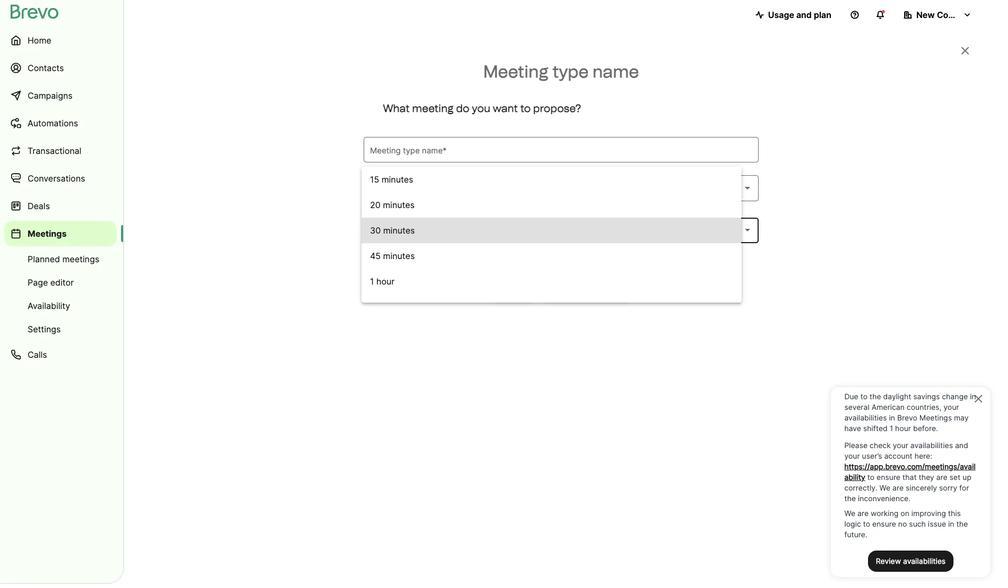 Task type: locate. For each thing, give the bounding box(es) containing it.
usage and plan button
[[748, 4, 841, 26]]

what
[[383, 102, 410, 115]]

30 minutes field
[[370, 224, 753, 237]]

plan
[[815, 10, 832, 20]]

calls link
[[4, 342, 117, 368]]

page editor link
[[4, 272, 117, 293]]

30 inside field
[[370, 225, 381, 236]]

1 hour
[[370, 276, 395, 287]]

home link
[[4, 28, 117, 53]]

45 minutes
[[370, 251, 415, 261]]

deals
[[28, 201, 50, 211]]

minutes
[[382, 174, 414, 185], [383, 200, 415, 210], [383, 225, 415, 236], [383, 225, 415, 236], [383, 251, 415, 261]]

availability link
[[4, 295, 117, 317]]

and
[[797, 10, 812, 20]]

list box containing 15 minutes
[[362, 167, 742, 320]]

home
[[28, 35, 51, 46]]

30 minutes
[[370, 225, 415, 236], [370, 225, 415, 236]]

you
[[472, 102, 491, 115]]

30
[[370, 225, 381, 236], [370, 225, 381, 236]]

deals link
[[4, 193, 117, 219]]

45
[[370, 251, 381, 261]]

automations
[[28, 118, 78, 129]]

want
[[493, 102, 518, 115]]

meeting type name
[[484, 62, 640, 82]]

name
[[593, 62, 640, 82]]

campaigns
[[28, 90, 73, 101]]

15 minutes
[[370, 174, 414, 185]]

usage
[[769, 10, 795, 20]]

transactional link
[[4, 138, 117, 164]]

campaigns link
[[4, 83, 117, 108]]

page
[[28, 277, 48, 288]]

15
[[370, 174, 380, 185]]

custom
[[370, 302, 401, 312]]

list box
[[362, 167, 742, 320]]

settings
[[28, 324, 61, 335]]

propose?
[[534, 102, 582, 115]]

new
[[917, 10, 936, 20]]

page editor
[[28, 277, 74, 288]]

1
[[370, 276, 374, 287]]

30 inside list box
[[370, 225, 381, 236]]

calls
[[28, 350, 47, 360]]

to
[[521, 102, 531, 115]]

None text field
[[370, 144, 753, 156]]

usage and plan
[[769, 10, 832, 20]]



Task type: describe. For each thing, give the bounding box(es) containing it.
minutes inside field
[[383, 225, 415, 236]]

planned meetings
[[28, 254, 99, 265]]

new company button
[[896, 4, 981, 26]]

meetings link
[[4, 221, 117, 247]]

contacts
[[28, 63, 64, 73]]

meetings
[[62, 254, 99, 265]]

company
[[938, 10, 977, 20]]

20
[[370, 200, 381, 210]]

conversations
[[28, 173, 85, 184]]

availability
[[28, 301, 70, 311]]

meeting
[[412, 102, 454, 115]]

planned
[[28, 254, 60, 265]]

settings link
[[4, 319, 117, 340]]

20 minutes
[[370, 200, 415, 210]]

planned meetings link
[[4, 249, 117, 270]]

meetings
[[28, 228, 67, 239]]

30 minutes inside "30 minutes" field
[[370, 225, 415, 236]]

conversations link
[[4, 166, 117, 191]]

automations link
[[4, 111, 117, 136]]

editor
[[50, 277, 74, 288]]

type
[[553, 62, 589, 82]]

new company
[[917, 10, 977, 20]]

do
[[456, 102, 470, 115]]

meeting
[[484, 62, 549, 82]]

transactional
[[28, 146, 82, 156]]

hour
[[377, 276, 395, 287]]

30 minutes inside list box
[[370, 225, 415, 236]]

contacts link
[[4, 55, 117, 81]]

what meeting do you want to propose?
[[383, 102, 582, 115]]



Task type: vqa. For each thing, say whether or not it's contained in the screenshot.
Confirmation page after submitting the form
no



